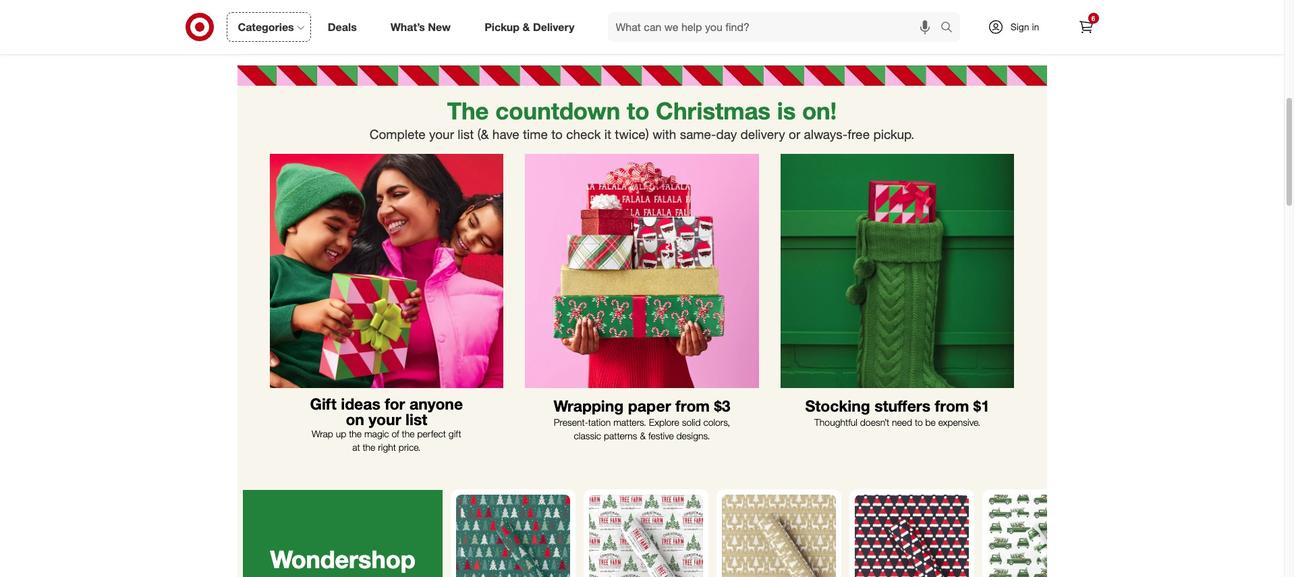 Task type: vqa. For each thing, say whether or not it's contained in the screenshot.
colors,
yes



Task type: locate. For each thing, give the bounding box(es) containing it.
from inside stocking stuffers from $1 thoughtful doesn't need to be expensive.
[[935, 396, 970, 415]]

0 vertical spatial your
[[429, 126, 454, 142]]

to
[[627, 96, 650, 125], [552, 126, 563, 142], [915, 416, 923, 428]]

designs.
[[677, 430, 711, 441]]

the
[[349, 428, 362, 440], [402, 428, 415, 440], [363, 442, 376, 453]]

from for $3
[[676, 396, 710, 415]]

stuffers
[[875, 396, 931, 415]]

free
[[848, 126, 870, 142]]

list right of
[[406, 410, 428, 429]]

search
[[935, 21, 967, 35]]

1 vertical spatial christmas
[[261, 573, 380, 577]]

price.
[[399, 442, 421, 453]]

1 vertical spatial list
[[406, 410, 428, 429]]

2 horizontal spatial the
[[402, 428, 415, 440]]

gift
[[449, 428, 462, 440]]

0 horizontal spatial list
[[406, 410, 428, 429]]

delivery
[[533, 20, 575, 33]]

explore
[[649, 416, 680, 428]]

0 vertical spatial list
[[458, 126, 474, 142]]

your up right
[[369, 410, 401, 429]]

for
[[385, 394, 405, 413]]

twice)
[[615, 126, 649, 142]]

0 vertical spatial christmas
[[656, 96, 771, 125]]

0 horizontal spatial &
[[523, 20, 530, 33]]

to left be
[[915, 416, 923, 428]]

1 vertical spatial to
[[552, 126, 563, 142]]

$1
[[974, 396, 990, 415]]

your down the
[[429, 126, 454, 142]]

1 horizontal spatial your
[[429, 126, 454, 142]]

1 from from the left
[[676, 396, 710, 415]]

classic
[[574, 430, 602, 441]]

christmas
[[656, 96, 771, 125], [261, 573, 380, 577]]

6 link
[[1072, 12, 1102, 42]]

2 vertical spatial to
[[915, 416, 923, 428]]

the up at
[[349, 428, 362, 440]]

christmas inside wondershop christmas gif
[[261, 573, 380, 577]]

0 horizontal spatial from
[[676, 396, 710, 415]]

pickup & delivery
[[485, 20, 575, 33]]

pickup & delivery link
[[473, 12, 592, 42]]

categories link
[[227, 12, 311, 42]]

matters.
[[614, 416, 647, 428]]

0 horizontal spatial to
[[552, 126, 563, 142]]

1 vertical spatial your
[[369, 410, 401, 429]]

2 from from the left
[[935, 396, 970, 415]]

solid
[[682, 416, 701, 428]]

christmas inside the countdown to christmas is on! complete your list (& have time to check it twice) with same-day delivery or always-free pickup.
[[656, 96, 771, 125]]

2 horizontal spatial to
[[915, 416, 923, 428]]

0 horizontal spatial christmas
[[261, 573, 380, 577]]

from up expensive.
[[935, 396, 970, 415]]

50 sq ft vintage truck with tree christmas gift wrap cream - wondershop™ image
[[988, 495, 1102, 577]]

be
[[926, 416, 936, 428]]

0 horizontal spatial your
[[369, 410, 401, 429]]

&
[[523, 20, 530, 33], [640, 430, 646, 441]]

to up twice)
[[627, 96, 650, 125]]

to right time
[[552, 126, 563, 142]]

from up solid
[[676, 396, 710, 415]]

anyone
[[410, 394, 463, 413]]

0 horizontal spatial the
[[349, 428, 362, 440]]

50 sq ft colorful trees christmas gift wrap green - wondershop™ image
[[456, 495, 570, 577]]

list inside the countdown to christmas is on! complete your list (& have time to check it twice) with same-day delivery or always-free pickup.
[[458, 126, 474, 142]]

1 horizontal spatial christmas
[[656, 96, 771, 125]]

& inside wrapping paper from  $3 present-tation matters. explore solid colors, classic patterns & festive designs.
[[640, 430, 646, 441]]

at
[[353, 442, 360, 453]]

same-
[[680, 126, 717, 142]]

list inside gift ideas for anyone on your list wrap up the magic of the perfect gift at the right price.
[[406, 410, 428, 429]]

1 horizontal spatial to
[[627, 96, 650, 125]]

search button
[[935, 12, 967, 45]]

1 vertical spatial &
[[640, 430, 646, 441]]

delivery
[[741, 126, 786, 142]]

up
[[336, 428, 347, 440]]

countdown
[[496, 96, 621, 125]]

the right at
[[363, 442, 376, 453]]

check
[[567, 126, 601, 142]]

stocking
[[806, 396, 871, 415]]

it
[[605, 126, 612, 142]]

1 horizontal spatial list
[[458, 126, 474, 142]]

on
[[346, 410, 365, 429]]

wrap
[[312, 428, 333, 440]]

have
[[493, 126, 520, 142]]

list
[[458, 126, 474, 142], [406, 410, 428, 429]]

from inside wrapping paper from  $3 present-tation matters. explore solid colors, classic patterns & festive designs.
[[676, 396, 710, 415]]

new
[[428, 20, 451, 33]]

your
[[429, 126, 454, 142], [369, 410, 401, 429]]

in
[[1033, 21, 1040, 32]]

what's
[[391, 20, 425, 33]]

from for $1
[[935, 396, 970, 415]]

doesn't
[[861, 416, 890, 428]]

wrapping
[[554, 396, 624, 415]]

ideas
[[341, 394, 381, 413]]

your inside gift ideas for anyone on your list wrap up the magic of the perfect gift at the right price.
[[369, 410, 401, 429]]

from
[[676, 396, 710, 415], [935, 396, 970, 415]]

1 horizontal spatial &
[[640, 430, 646, 441]]

1 horizontal spatial from
[[935, 396, 970, 415]]

list left (&
[[458, 126, 474, 142]]

0 vertical spatial &
[[523, 20, 530, 33]]

time
[[523, 126, 548, 142]]

wrapping paper from  $3 present-tation matters. explore solid colors, classic patterns & festive designs.
[[554, 396, 731, 441]]

the right of
[[402, 428, 415, 440]]

gift ideas for anyone on your list wrap up the magic of the perfect gift at the right price.
[[310, 394, 463, 453]]

is
[[778, 96, 796, 125]]

50 sq ft deer christmas gift wrap brown - wondershop™ image
[[722, 495, 836, 577]]

with
[[653, 126, 677, 142]]

0 vertical spatial to
[[627, 96, 650, 125]]

& left festive
[[640, 430, 646, 441]]

& right pickup
[[523, 20, 530, 33]]



Task type: describe. For each thing, give the bounding box(es) containing it.
What can we help you find? suggestions appear below search field
[[608, 12, 944, 42]]

thoughtful
[[815, 416, 858, 428]]

sign in link
[[977, 12, 1061, 42]]

right
[[378, 442, 396, 453]]

magic
[[365, 428, 389, 440]]

50 sq ft christmas tree farm gift wrap white - wondershop™ image
[[589, 495, 703, 577]]

stocking stuffers from $1 thoughtful doesn't need to be expensive.
[[806, 396, 990, 428]]

the countdown to christmas is on! complete your list (& have time to check it twice) with same-day delivery or always-free pickup.
[[370, 96, 915, 142]]

gift
[[310, 394, 337, 413]]

tation
[[589, 416, 611, 428]]

your inside the countdown to christmas is on! complete your list (& have time to check it twice) with same-day delivery or always-free pickup.
[[429, 126, 454, 142]]

always-
[[804, 126, 848, 142]]

wondershop christmas gif
[[261, 545, 424, 577]]

sign
[[1011, 21, 1030, 32]]

perfect
[[418, 428, 446, 440]]

colors,
[[704, 416, 731, 428]]

deals
[[328, 20, 357, 33]]

pickup.
[[874, 126, 915, 142]]

1 horizontal spatial the
[[363, 442, 376, 453]]

categories
[[238, 20, 294, 33]]

50 sq ft santa hat christmas gift wrap black - wondershop™ image
[[855, 495, 969, 577]]

pickup
[[485, 20, 520, 33]]

sign in
[[1011, 21, 1040, 32]]

or
[[789, 126, 801, 142]]

6
[[1092, 14, 1096, 22]]

the
[[447, 96, 489, 125]]

paper
[[628, 396, 672, 415]]

present-
[[554, 416, 589, 428]]

on!
[[803, 96, 837, 125]]

expensive.
[[939, 416, 981, 428]]

festive
[[649, 430, 674, 441]]

carousel region
[[237, 484, 1108, 577]]

what's new
[[391, 20, 451, 33]]

complete
[[370, 126, 426, 142]]

what's new link
[[379, 12, 468, 42]]

wondershop
[[270, 545, 415, 574]]

to inside stocking stuffers from $1 thoughtful doesn't need to be expensive.
[[915, 416, 923, 428]]

of
[[392, 428, 399, 440]]

need
[[893, 416, 913, 428]]

(&
[[478, 126, 489, 142]]

patterns
[[604, 430, 638, 441]]

deals link
[[316, 12, 374, 42]]

$3
[[715, 396, 731, 415]]

& inside pickup & delivery link
[[523, 20, 530, 33]]

day
[[717, 126, 737, 142]]



